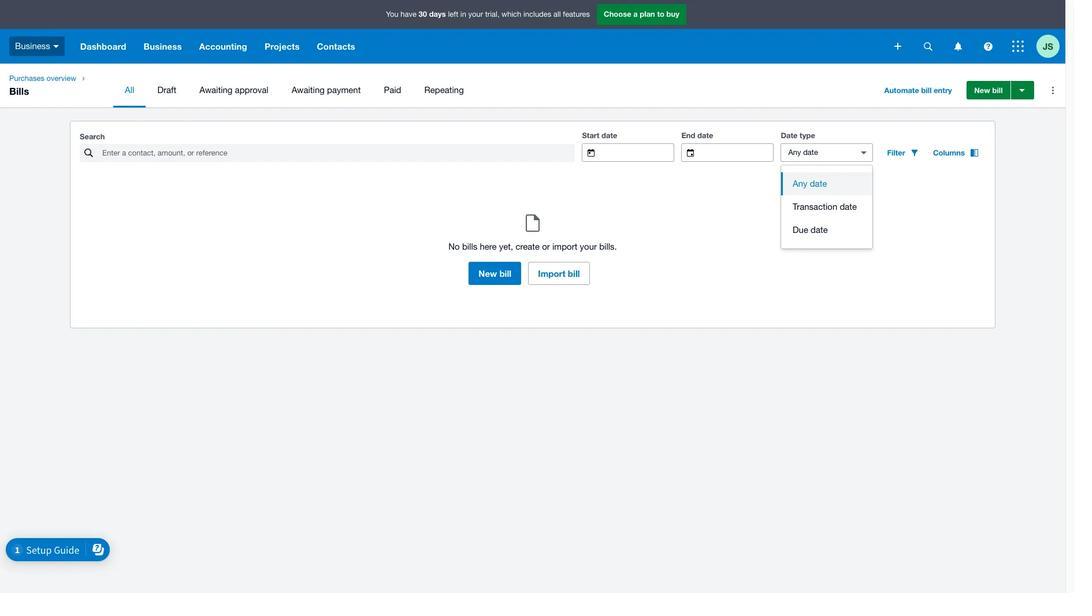 Task type: locate. For each thing, give the bounding box(es) containing it.
purchases overview link
[[5, 73, 81, 84]]

group
[[782, 165, 873, 249]]

0 horizontal spatial new bill
[[479, 268, 512, 279]]

new bill down here
[[479, 268, 512, 279]]

menu containing all
[[113, 73, 869, 108]]

bills
[[462, 242, 478, 251]]

business
[[15, 41, 50, 51], [144, 41, 182, 51]]

date
[[781, 131, 798, 140]]

group containing any date
[[782, 165, 873, 249]]

transaction
[[793, 202, 838, 212]]

new bill button
[[967, 81, 1011, 99], [469, 262, 522, 285]]

overview
[[47, 74, 76, 83]]

date right "end"
[[698, 131, 714, 140]]

js button
[[1037, 29, 1066, 64]]

accounting button
[[191, 29, 256, 64]]

0 horizontal spatial awaiting
[[200, 85, 233, 95]]

bill left the entry at the top right of the page
[[922, 86, 932, 95]]

bill inside popup button
[[922, 86, 932, 95]]

bill for "import bill" button
[[568, 268, 580, 279]]

new
[[975, 86, 991, 95], [479, 268, 497, 279]]

navigation inside banner
[[72, 29, 887, 64]]

new down here
[[479, 268, 497, 279]]

dashboard link
[[72, 29, 135, 64]]

0 horizontal spatial your
[[469, 10, 483, 19]]

date right the due
[[811, 225, 828, 235]]

all
[[554, 10, 561, 19]]

bill for new bill button in 'bills' navigation
[[993, 86, 1003, 95]]

awaiting payment
[[292, 85, 361, 95]]

bills.
[[600, 242, 617, 251]]

1 horizontal spatial new
[[975, 86, 991, 95]]

1 vertical spatial new
[[479, 268, 497, 279]]

bill down yet,
[[500, 268, 512, 279]]

date for any date
[[810, 179, 827, 188]]

business up draft at the left top of page
[[144, 41, 182, 51]]

0 vertical spatial new bill button
[[967, 81, 1011, 99]]

0 horizontal spatial business
[[15, 41, 50, 51]]

bill right import
[[568, 268, 580, 279]]

date right any
[[810, 179, 827, 188]]

filter
[[888, 148, 906, 157]]

Date type field
[[782, 144, 852, 161]]

your left bills. on the right of the page
[[580, 242, 597, 251]]

import bill
[[538, 268, 580, 279]]

navigation
[[72, 29, 887, 64]]

end date
[[682, 131, 714, 140]]

1 horizontal spatial business button
[[135, 29, 191, 64]]

1 awaiting from the left
[[200, 85, 233, 95]]

new for leftmost new bill button
[[479, 268, 497, 279]]

2 awaiting from the left
[[292, 85, 325, 95]]

date right 'start'
[[602, 131, 618, 140]]

which
[[502, 10, 522, 19]]

date down any date button
[[840, 202, 857, 212]]

menu
[[113, 73, 869, 108]]

date inside button
[[840, 202, 857, 212]]

0 vertical spatial new bill
[[975, 86, 1003, 95]]

0 vertical spatial new
[[975, 86, 991, 95]]

End date field
[[704, 144, 774, 161]]

1 horizontal spatial your
[[580, 242, 597, 251]]

in
[[461, 10, 466, 19]]

you have 30 days left in your trial, which includes all features
[[386, 9, 590, 19]]

business button
[[0, 29, 72, 64], [135, 29, 191, 64]]

awaiting payment link
[[280, 73, 373, 108]]

date for end date
[[698, 131, 714, 140]]

business button up draft at the left top of page
[[135, 29, 191, 64]]

all
[[125, 85, 134, 95]]

1 vertical spatial new bill
[[479, 268, 512, 279]]

purchases overview
[[9, 74, 76, 83]]

list box
[[782, 165, 873, 249]]

buy
[[667, 9, 680, 19]]

awaiting approval
[[200, 85, 269, 95]]

bill
[[922, 86, 932, 95], [993, 86, 1003, 95], [500, 268, 512, 279], [568, 268, 580, 279]]

accounting
[[199, 41, 247, 51]]

bill inside button
[[568, 268, 580, 279]]

your right 'in'
[[469, 10, 483, 19]]

1 horizontal spatial new bill
[[975, 86, 1003, 95]]

date type
[[781, 131, 816, 140]]

your
[[469, 10, 483, 19], [580, 242, 597, 251]]

new inside 'bills' navigation
[[975, 86, 991, 95]]

0 horizontal spatial business button
[[0, 29, 72, 64]]

automate bill entry
[[885, 86, 952, 95]]

any date
[[793, 179, 827, 188]]

awaiting left approval
[[200, 85, 233, 95]]

list box containing any date
[[782, 165, 873, 249]]

paid
[[384, 85, 401, 95]]

bills navigation
[[0, 64, 1066, 108]]

new bill right the entry at the top right of the page
[[975, 86, 1003, 95]]

30
[[419, 9, 427, 19]]

import
[[553, 242, 578, 251]]

svg image inside business popup button
[[53, 45, 59, 48]]

import
[[538, 268, 566, 279]]

no bills here yet, create or import your bills.
[[449, 242, 617, 251]]

svg image
[[1013, 40, 1024, 52]]

svg image
[[924, 42, 933, 51], [955, 42, 962, 51], [984, 42, 993, 51], [895, 43, 902, 50], [53, 45, 59, 48]]

plan
[[640, 9, 655, 19]]

new bill button down here
[[469, 262, 522, 285]]

business up purchases
[[15, 41, 50, 51]]

0 vertical spatial your
[[469, 10, 483, 19]]

automate
[[885, 86, 920, 95]]

business button up purchases overview
[[0, 29, 72, 64]]

new right the entry at the top right of the page
[[975, 86, 991, 95]]

bill right the entry at the top right of the page
[[993, 86, 1003, 95]]

date
[[602, 131, 618, 140], [698, 131, 714, 140], [810, 179, 827, 188], [840, 202, 857, 212], [811, 225, 828, 235]]

payment
[[327, 85, 361, 95]]

date inside button
[[811, 225, 828, 235]]

new bill inside 'bills' navigation
[[975, 86, 1003, 95]]

overflow menu image
[[1042, 79, 1065, 102]]

new bill
[[975, 86, 1003, 95], [479, 268, 512, 279]]

new bill button right the entry at the top right of the page
[[967, 81, 1011, 99]]

columns button
[[927, 143, 986, 162]]

banner
[[0, 0, 1066, 64]]

Search field
[[101, 145, 575, 162]]

date inside button
[[810, 179, 827, 188]]

navigation containing dashboard
[[72, 29, 887, 64]]

1 horizontal spatial awaiting
[[292, 85, 325, 95]]

1 vertical spatial your
[[580, 242, 597, 251]]

1 vertical spatial new bill button
[[469, 262, 522, 285]]

js
[[1043, 41, 1054, 51]]

approval
[[235, 85, 269, 95]]

date for start date
[[602, 131, 618, 140]]

contacts
[[317, 41, 355, 51]]

1 horizontal spatial new bill button
[[967, 81, 1011, 99]]

0 horizontal spatial new
[[479, 268, 497, 279]]

transaction date
[[793, 202, 857, 212]]

awaiting left the "payment"
[[292, 85, 325, 95]]

awaiting
[[200, 85, 233, 95], [292, 85, 325, 95]]

entry
[[934, 86, 952, 95]]



Task type: describe. For each thing, give the bounding box(es) containing it.
you
[[386, 10, 399, 19]]

draft
[[157, 85, 176, 95]]

type
[[800, 131, 816, 140]]

Start date field
[[604, 144, 674, 161]]

a
[[634, 9, 638, 19]]

transaction date button
[[782, 195, 873, 219]]

all link
[[113, 73, 146, 108]]

repeating
[[425, 85, 464, 95]]

0 horizontal spatial new bill button
[[469, 262, 522, 285]]

your inside you have 30 days left in your trial, which includes all features
[[469, 10, 483, 19]]

due date button
[[782, 219, 873, 242]]

import bill button
[[528, 262, 590, 285]]

bill for automate bill entry popup button
[[922, 86, 932, 95]]

menu inside 'bills' navigation
[[113, 73, 869, 108]]

projects button
[[256, 29, 308, 64]]

projects
[[265, 41, 300, 51]]

dashboard
[[80, 41, 126, 51]]

paid link
[[373, 73, 413, 108]]

awaiting for awaiting payment
[[292, 85, 325, 95]]

or
[[542, 242, 550, 251]]

left
[[448, 10, 459, 19]]

contacts button
[[308, 29, 364, 64]]

choose a plan to buy
[[604, 9, 680, 19]]

purchases
[[9, 74, 44, 83]]

filter button
[[881, 143, 927, 162]]

new bill button inside 'bills' navigation
[[967, 81, 1011, 99]]

yet,
[[499, 242, 513, 251]]

columns
[[933, 148, 965, 157]]

bill for leftmost new bill button
[[500, 268, 512, 279]]

banner containing js
[[0, 0, 1066, 64]]

start
[[582, 131, 600, 140]]

new bill for leftmost new bill button
[[479, 268, 512, 279]]

awaiting for awaiting approval
[[200, 85, 233, 95]]

no
[[449, 242, 460, 251]]

1 business button from the left
[[0, 29, 72, 64]]

to
[[657, 9, 665, 19]]

automate bill entry button
[[878, 81, 959, 99]]

any
[[793, 179, 808, 188]]

trial,
[[485, 10, 500, 19]]

new for new bill button in 'bills' navigation
[[975, 86, 991, 95]]

features
[[563, 10, 590, 19]]

repeating link
[[413, 73, 476, 108]]

search
[[80, 132, 105, 141]]

have
[[401, 10, 417, 19]]

awaiting approval link
[[188, 73, 280, 108]]

bills
[[9, 85, 29, 97]]

new bill for new bill button in 'bills' navigation
[[975, 86, 1003, 95]]

create
[[516, 242, 540, 251]]

draft link
[[146, 73, 188, 108]]

choose
[[604, 9, 632, 19]]

end
[[682, 131, 696, 140]]

due
[[793, 225, 809, 235]]

2 business button from the left
[[135, 29, 191, 64]]

start date
[[582, 131, 618, 140]]

date for due date
[[811, 225, 828, 235]]

includes
[[524, 10, 552, 19]]

any date button
[[782, 172, 873, 195]]

1 horizontal spatial business
[[144, 41, 182, 51]]

date for transaction date
[[840, 202, 857, 212]]

due date
[[793, 225, 828, 235]]

days
[[429, 9, 446, 19]]

here
[[480, 242, 497, 251]]



Task type: vqa. For each thing, say whether or not it's contained in the screenshot.
27
no



